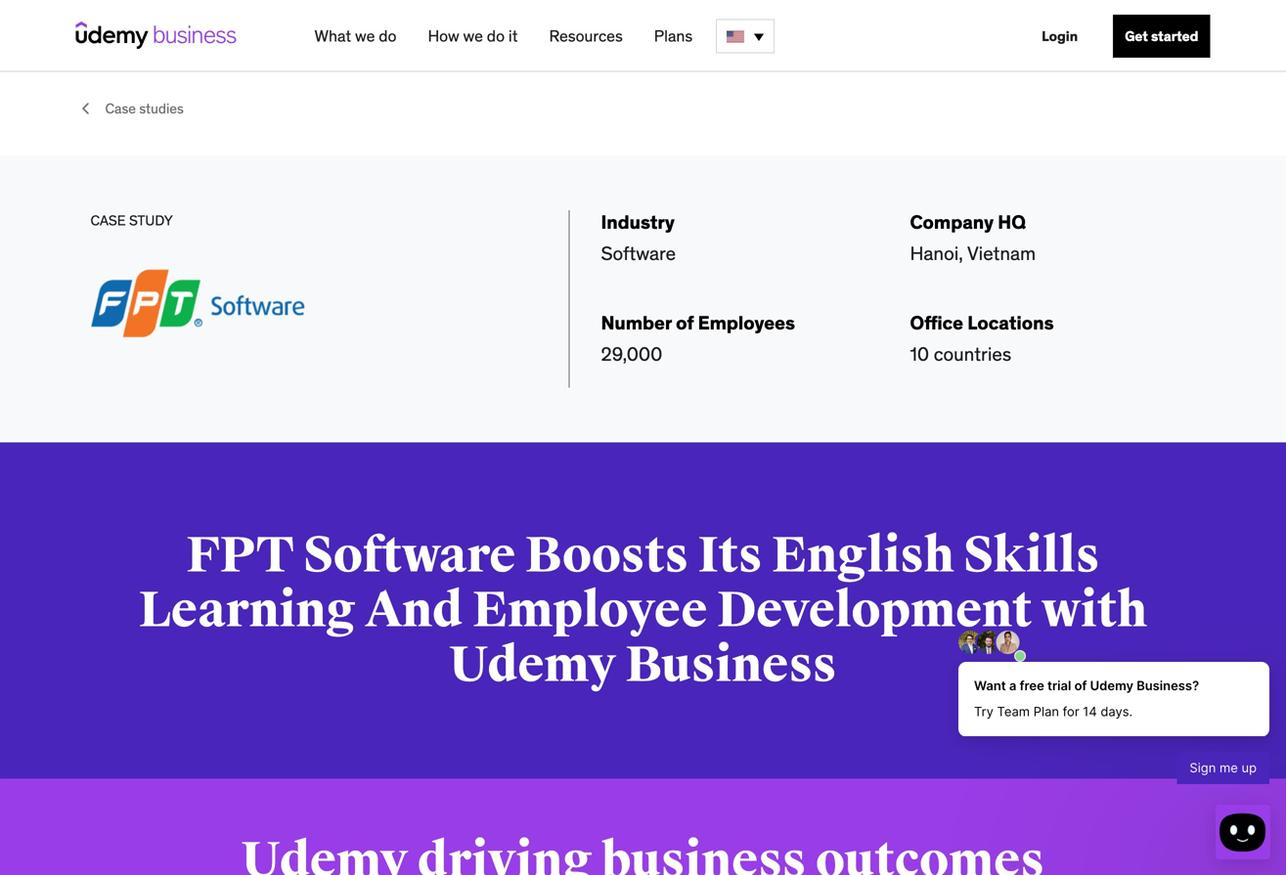 Task type: vqa. For each thing, say whether or not it's contained in the screenshot.
linkedin in 'image'
no



Task type: locate. For each thing, give the bounding box(es) containing it.
how we do it
[[428, 26, 518, 46]]

of
[[676, 311, 694, 334]]

case for case studies
[[105, 100, 136, 117]]

case for case study
[[90, 212, 126, 229]]

case studies
[[105, 100, 184, 117]]

its
[[698, 525, 763, 587]]

do inside popup button
[[487, 26, 505, 46]]

studies
[[139, 100, 184, 117]]

1 horizontal spatial we
[[463, 26, 483, 46]]

software
[[601, 242, 676, 265], [304, 525, 516, 587]]

2 we from the left
[[463, 26, 483, 46]]

29,000
[[601, 342, 663, 366]]

0 vertical spatial case
[[105, 100, 136, 117]]

employee
[[473, 580, 708, 641]]

locations
[[968, 311, 1054, 334]]

we
[[355, 26, 375, 46], [463, 26, 483, 46]]

case
[[105, 100, 136, 117], [90, 212, 126, 229]]

get started link
[[1113, 15, 1211, 58]]

industry software
[[601, 210, 676, 265]]

do
[[379, 26, 397, 46], [487, 26, 505, 46]]

do left the it
[[487, 26, 505, 46]]

number
[[601, 311, 672, 334]]

get started
[[1125, 27, 1199, 45]]

business
[[626, 635, 837, 696]]

we inside dropdown button
[[355, 26, 375, 46]]

number of employees 29,000
[[601, 311, 795, 366]]

1 vertical spatial software
[[304, 525, 516, 587]]

how
[[428, 26, 459, 46]]

software inside fpt software boosts its english skills learning and employee development with udemy business
[[304, 525, 516, 587]]

1 do from the left
[[379, 26, 397, 46]]

what we do
[[314, 26, 397, 46]]

case left study
[[90, 212, 126, 229]]

login button
[[1030, 15, 1090, 58]]

we inside popup button
[[463, 26, 483, 46]]

1 horizontal spatial do
[[487, 26, 505, 46]]

0 horizontal spatial do
[[379, 26, 397, 46]]

hq
[[998, 210, 1026, 234]]

software for industry
[[601, 242, 676, 265]]

1 horizontal spatial software
[[601, 242, 676, 265]]

case left the studies
[[105, 100, 136, 117]]

0 horizontal spatial software
[[304, 525, 516, 587]]

hanoi,
[[910, 242, 963, 265]]

we right how
[[463, 26, 483, 46]]

vietnam
[[967, 242, 1036, 265]]

office locations 10 countries
[[910, 311, 1054, 366]]

1 vertical spatial case
[[90, 212, 126, 229]]

do inside dropdown button
[[379, 26, 397, 46]]

0 horizontal spatial we
[[355, 26, 375, 46]]

company hq hanoi, vietnam
[[910, 210, 1036, 265]]

do right what at top left
[[379, 26, 397, 46]]

2 do from the left
[[487, 26, 505, 46]]

countries
[[934, 342, 1012, 366]]

case study
[[90, 212, 173, 229]]

1 we from the left
[[355, 26, 375, 46]]

we right what at top left
[[355, 26, 375, 46]]

0 vertical spatial software
[[601, 242, 676, 265]]



Task type: describe. For each thing, give the bounding box(es) containing it.
software for fpt
[[304, 525, 516, 587]]

do for what we do
[[379, 26, 397, 46]]

udemy business image
[[76, 22, 236, 49]]

menu navigation
[[299, 0, 1211, 72]]

plans button
[[646, 19, 701, 54]]

10
[[910, 342, 929, 366]]

what
[[314, 26, 351, 46]]

we for how
[[463, 26, 483, 46]]

industry
[[601, 210, 675, 234]]

get
[[1125, 27, 1148, 45]]

how we do it button
[[420, 19, 526, 54]]

case studies link
[[105, 100, 184, 117]]

with
[[1042, 580, 1148, 641]]

english
[[772, 525, 955, 587]]

udemy
[[450, 635, 616, 696]]

it
[[509, 26, 518, 46]]

plans
[[654, 26, 693, 46]]

learning
[[139, 580, 356, 641]]

development
[[717, 580, 1033, 641]]

do for how we do it
[[487, 26, 505, 46]]

we for what
[[355, 26, 375, 46]]

employees
[[698, 311, 795, 334]]

study
[[129, 212, 173, 229]]

started
[[1151, 27, 1199, 45]]

resources
[[549, 26, 623, 46]]

office
[[910, 311, 964, 334]]

and
[[365, 580, 463, 641]]

boosts
[[525, 525, 689, 587]]

company
[[910, 210, 994, 234]]

resources button
[[541, 19, 631, 54]]

skills
[[964, 525, 1100, 587]]

what we do button
[[307, 19, 404, 54]]

fpt software boosts its english skills learning and employee development with udemy business
[[139, 525, 1148, 696]]

fpt
[[186, 525, 294, 587]]

login
[[1042, 27, 1078, 45]]



